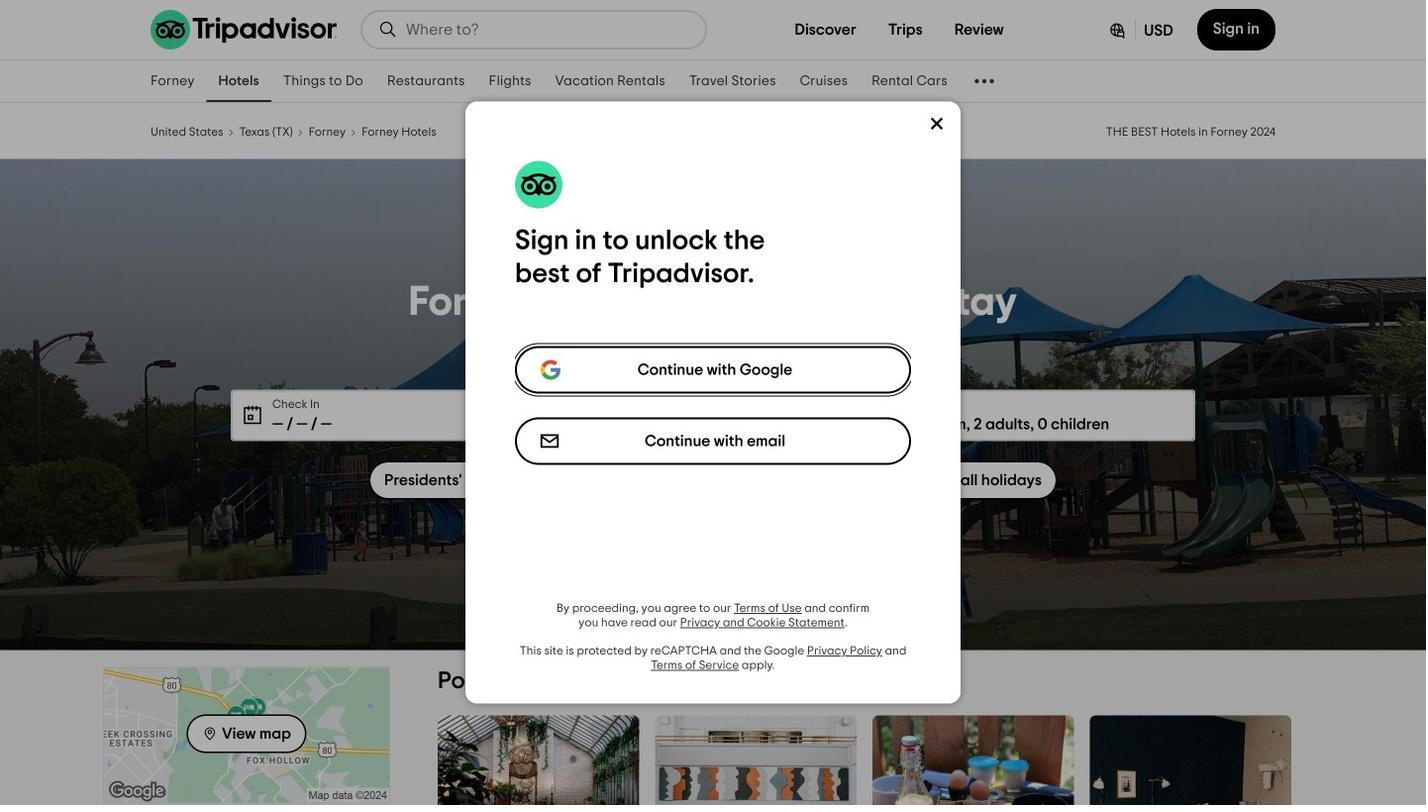 Task type: locate. For each thing, give the bounding box(es) containing it.
tripadvisor image
[[151, 10, 337, 50]]

None search field
[[362, 12, 705, 48]]



Task type: vqa. For each thing, say whether or not it's contained in the screenshot.
AM corresponding to 21
no



Task type: describe. For each thing, give the bounding box(es) containing it.
search image
[[378, 20, 398, 40]]

Search search field
[[406, 21, 689, 39]]



